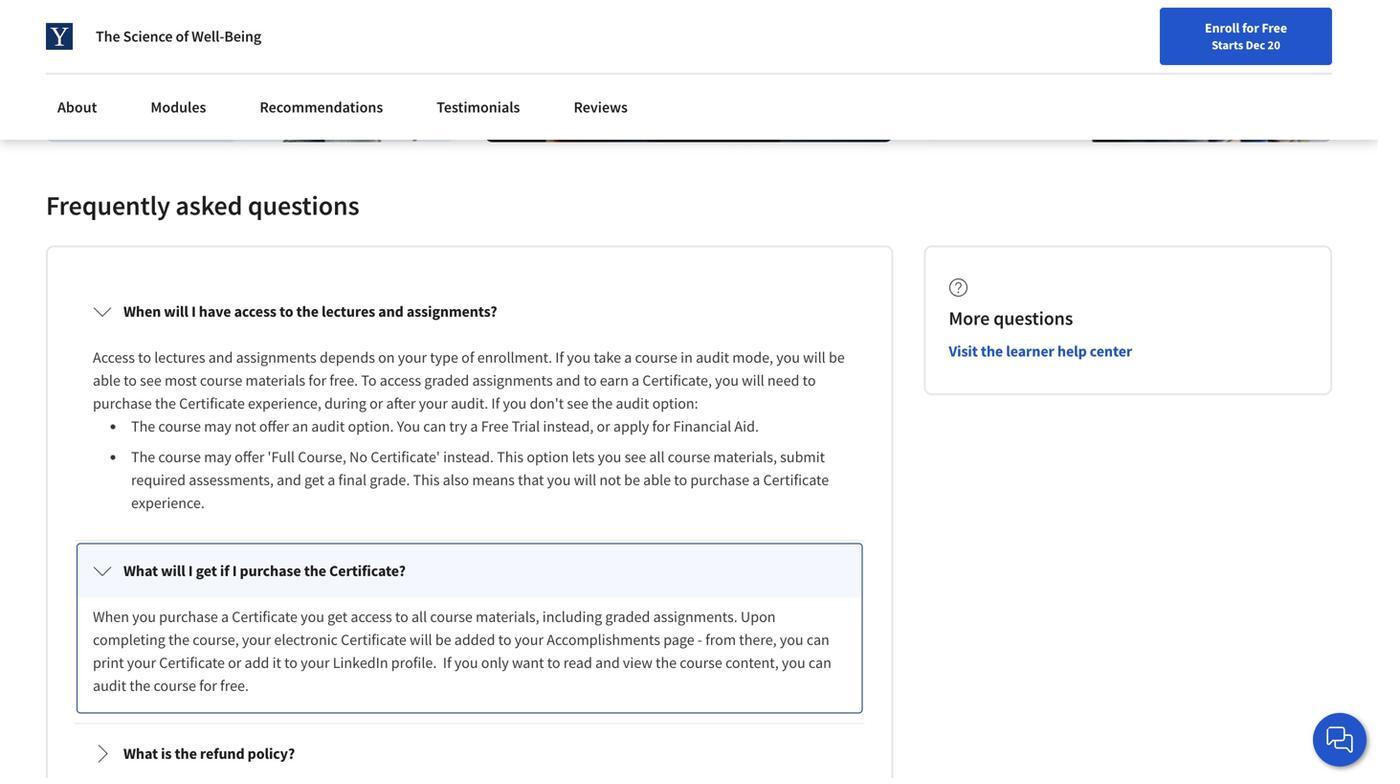 Task type: locate. For each thing, give the bounding box(es) containing it.
you up need
[[777, 348, 800, 367]]

get left if
[[196, 561, 217, 581]]

to inside the course may offer 'full course, no certificate' instead. this option lets you see all course materials, submit required assessments, and get a final grade. this also means that you will not be able to purchase a certificate experience.
[[674, 470, 688, 490]]

1 horizontal spatial materials,
[[714, 447, 777, 467]]

instead,
[[543, 417, 594, 436]]

completing
[[93, 630, 165, 649]]

0 horizontal spatial or
[[228, 653, 242, 672]]

certificate?
[[329, 561, 406, 581]]

1 horizontal spatial free.
[[330, 371, 358, 390]]

more
[[949, 306, 990, 330]]

view
[[623, 653, 653, 672]]

1 vertical spatial access
[[380, 371, 421, 390]]

1 vertical spatial see
[[567, 394, 589, 413]]

1 vertical spatial or
[[597, 417, 611, 436]]

not down apply
[[600, 470, 621, 490]]

0 horizontal spatial all
[[412, 607, 427, 626]]

assignments
[[236, 348, 317, 367], [472, 371, 553, 390]]

yale university image
[[46, 23, 73, 50]]

free up 20
[[1262, 19, 1288, 36]]

to down access
[[124, 371, 137, 390]]

2 horizontal spatial get
[[328, 607, 348, 626]]

free. down add
[[220, 676, 249, 695]]

to down financial
[[674, 470, 688, 490]]

when
[[124, 302, 161, 321], [93, 607, 129, 626]]

no
[[349, 447, 368, 467]]

materials, inside when you purchase a certificate you get access to all course materials, including graded assignments. upon completing the course, your electronic certificate will be added to your accomplishments page - from there, you can print your certificate or add it to your linkedin profile.  if you only want to read and view the course content, you can audit the course for free.
[[476, 607, 540, 626]]

be inside when you purchase a certificate you get access to all course materials, including graded assignments. upon completing the course, your electronic certificate will be added to your accomplishments page - from there, you can print your certificate or add it to your linkedin profile.  if you only want to read and view the course content, you can audit the course for free.
[[435, 630, 452, 649]]

you
[[567, 348, 591, 367], [777, 348, 800, 367], [715, 371, 739, 390], [503, 394, 527, 413], [598, 447, 622, 467], [547, 470, 571, 490], [132, 607, 156, 626], [301, 607, 325, 626], [780, 630, 804, 649], [455, 653, 478, 672], [782, 653, 806, 672]]

and inside when you purchase a certificate you get access to all course materials, including graded assignments. upon completing the course, your electronic certificate will be added to your accomplishments page - from there, you can print your certificate or add it to your linkedin profile.  if you only want to read and view the course content, you can audit the course for free.
[[596, 653, 620, 672]]

visit
[[949, 342, 978, 361]]

your up want on the left
[[515, 630, 544, 649]]

1 horizontal spatial be
[[624, 470, 640, 490]]

1 vertical spatial be
[[624, 470, 640, 490]]

2 horizontal spatial be
[[829, 348, 845, 367]]

need
[[768, 371, 800, 390]]

offer up assessments,
[[235, 447, 265, 467]]

-
[[698, 630, 703, 649]]

get
[[305, 470, 325, 490], [196, 561, 217, 581], [328, 607, 348, 626]]

20
[[1268, 37, 1281, 53]]

mode,
[[733, 348, 774, 367]]

2 vertical spatial be
[[435, 630, 452, 649]]

questions
[[248, 188, 360, 222], [994, 306, 1073, 330]]

certificate down the most at the left of the page
[[179, 394, 245, 413]]

what for what will i get if i purchase the certificate?
[[124, 561, 158, 581]]

offer down experience,
[[259, 417, 289, 436]]

2 vertical spatial access
[[351, 607, 392, 626]]

help
[[1058, 342, 1087, 361]]

assignments down enrollment.
[[472, 371, 553, 390]]

can right there,
[[807, 630, 830, 649]]

see up instead, in the bottom of the page
[[567, 394, 589, 413]]

1 horizontal spatial not
[[600, 470, 621, 490]]

materials, down aid.
[[714, 447, 777, 467]]

lectures up the most at the left of the page
[[154, 348, 205, 367]]

the inside dropdown button
[[296, 302, 319, 321]]

the for the course may not offer an audit option. you can try a free trial instead, or apply for financial aid.
[[131, 417, 155, 436]]

certificate
[[179, 394, 245, 413], [764, 470, 829, 490], [232, 607, 298, 626], [341, 630, 407, 649], [159, 653, 225, 672]]

including
[[543, 607, 602, 626]]

able down apply
[[644, 470, 671, 490]]

i right if
[[232, 561, 237, 581]]

0 vertical spatial graded
[[424, 371, 469, 390]]

free.
[[330, 371, 358, 390], [220, 676, 249, 695]]

to left earn
[[584, 371, 597, 390]]

graded up the accomplishments
[[605, 607, 650, 626]]

this up means
[[497, 447, 524, 467]]

0 vertical spatial free.
[[330, 371, 358, 390]]

0 vertical spatial all
[[649, 447, 665, 467]]

2 may from the top
[[204, 447, 232, 467]]

for up dec
[[1243, 19, 1260, 36]]

1 horizontal spatial see
[[567, 394, 589, 413]]

1 what from the top
[[124, 561, 158, 581]]

materials, up the added
[[476, 607, 540, 626]]

will left if
[[161, 561, 185, 581]]

is
[[161, 744, 172, 763]]

will up profile.
[[410, 630, 432, 649]]

reviews
[[574, 98, 628, 117]]

materials
[[246, 371, 306, 390]]

what will i get if i purchase the certificate? button
[[78, 544, 862, 598]]

0 horizontal spatial graded
[[424, 371, 469, 390]]

2 vertical spatial if
[[443, 653, 452, 672]]

1 vertical spatial of
[[462, 348, 474, 367]]

or up option.
[[370, 394, 383, 413]]

0 horizontal spatial if
[[443, 653, 452, 672]]

what inside dropdown button
[[124, 744, 158, 763]]

0 vertical spatial what
[[124, 561, 158, 581]]

0 vertical spatial if
[[556, 348, 564, 367]]

be right 'mode,'
[[829, 348, 845, 367]]

when up completing
[[93, 607, 129, 626]]

free left trial
[[481, 417, 509, 436]]

2 what from the top
[[124, 744, 158, 763]]

2 horizontal spatial if
[[556, 348, 564, 367]]

0 horizontal spatial free
[[481, 417, 509, 436]]

it
[[272, 653, 281, 672]]

1 horizontal spatial of
[[462, 348, 474, 367]]

being
[[224, 27, 261, 46]]

2 horizontal spatial see
[[625, 447, 646, 467]]

be inside access to lectures and assignments depends on your type of enrollment. if you take a course in audit mode, you will be able to see most course materials for free. to access graded assignments and to earn a certificate, you will need to purchase the certificate experience, during or after your audit. if you don't see the audit option:
[[829, 348, 845, 367]]

0 vertical spatial the
[[96, 27, 120, 46]]

0 vertical spatial assignments
[[236, 348, 317, 367]]

1 vertical spatial get
[[196, 561, 217, 581]]

able
[[93, 371, 121, 390], [644, 470, 671, 490]]

when inside when you purchase a certificate you get access to all course materials, including graded assignments. upon completing the course, your electronic certificate will be added to your accomplishments page - from there, you can print your certificate or add it to your linkedin profile.  if you only want to read and view the course content, you can audit the course for free.
[[93, 607, 129, 626]]

0 vertical spatial able
[[93, 371, 121, 390]]

to inside dropdown button
[[280, 302, 293, 321]]

0 horizontal spatial not
[[235, 417, 256, 436]]

all inside the course may offer 'full course, no certificate' instead. this option lets you see all course materials, submit required assessments, and get a final grade. this also means that you will not be able to purchase a certificate experience.
[[649, 447, 665, 467]]

will down 'lets'
[[574, 470, 597, 490]]

0 horizontal spatial of
[[176, 27, 189, 46]]

0 vertical spatial see
[[140, 371, 162, 390]]

1 vertical spatial not
[[600, 470, 621, 490]]

a inside when you purchase a certificate you get access to all course materials, including graded assignments. upon completing the course, your electronic certificate will be added to your accomplishments page - from there, you can print your certificate or add it to your linkedin profile.  if you only want to read and view the course content, you can audit the course for free.
[[221, 607, 229, 626]]

questions right 'asked'
[[248, 188, 360, 222]]

profile.
[[391, 653, 437, 672]]

2 vertical spatial or
[[228, 653, 242, 672]]

1 horizontal spatial all
[[649, 447, 665, 467]]

audit up apply
[[616, 394, 649, 413]]

i left have
[[191, 302, 196, 321]]

menu item
[[1033, 19, 1156, 81]]

course down -
[[680, 653, 723, 672]]

will
[[164, 302, 188, 321], [803, 348, 826, 367], [742, 371, 765, 390], [574, 470, 597, 490], [161, 561, 185, 581], [410, 630, 432, 649]]

frequently asked questions
[[46, 188, 360, 222]]

1 vertical spatial free.
[[220, 676, 249, 695]]

1 vertical spatial all
[[412, 607, 427, 626]]

course up required
[[158, 447, 201, 467]]

what for what is the refund policy?
[[124, 744, 158, 763]]

0 horizontal spatial get
[[196, 561, 217, 581]]

want
[[512, 653, 544, 672]]

your
[[398, 348, 427, 367], [419, 394, 448, 413], [242, 630, 271, 649], [515, 630, 544, 649], [127, 653, 156, 672], [301, 653, 330, 672]]

1 vertical spatial this
[[413, 470, 440, 490]]

certificate inside access to lectures and assignments depends on your type of enrollment. if you take a course in audit mode, you will be able to see most course materials for free. to access graded assignments and to earn a certificate, you will need to purchase the certificate experience, during or after your audit. if you don't see the audit option:
[[179, 394, 245, 413]]

0 horizontal spatial lectures
[[154, 348, 205, 367]]

for down course,
[[199, 676, 217, 695]]

and down 'full
[[277, 470, 301, 490]]

also
[[443, 470, 469, 490]]

1 vertical spatial when
[[93, 607, 129, 626]]

the
[[96, 27, 120, 46], [131, 417, 155, 436], [131, 447, 155, 467]]

the right is
[[175, 744, 197, 763]]

and
[[378, 302, 404, 321], [208, 348, 233, 367], [556, 371, 581, 390], [277, 470, 301, 490], [596, 653, 620, 672]]

0 horizontal spatial assignments
[[236, 348, 317, 367]]

1 horizontal spatial questions
[[994, 306, 1073, 330]]

0 vertical spatial access
[[234, 302, 277, 321]]

not down experience,
[[235, 417, 256, 436]]

when for when you purchase a certificate you get access to all course materials, including graded assignments. upon completing the course, your electronic certificate will be added to your accomplishments page - from there, you can print your certificate or add it to your linkedin profile.  if you only want to read and view the course content, you can audit the course for free.
[[93, 607, 129, 626]]

what up completing
[[124, 561, 158, 581]]

if right enrollment.
[[556, 348, 564, 367]]

your right on
[[398, 348, 427, 367]]

1 vertical spatial offer
[[235, 447, 265, 467]]

1 vertical spatial what
[[124, 744, 158, 763]]

1 horizontal spatial able
[[644, 470, 671, 490]]

2 vertical spatial see
[[625, 447, 646, 467]]

or
[[370, 394, 383, 413], [597, 417, 611, 436], [228, 653, 242, 672]]

of
[[176, 27, 189, 46], [462, 348, 474, 367]]

2 vertical spatial get
[[328, 607, 348, 626]]

assignments?
[[407, 302, 497, 321]]

when for when will i have access to the lectures and assignments?
[[124, 302, 161, 321]]

1 horizontal spatial lectures
[[322, 302, 375, 321]]

of left well- on the top
[[176, 27, 189, 46]]

0 horizontal spatial see
[[140, 371, 162, 390]]

of right type
[[462, 348, 474, 367]]

course down course,
[[154, 676, 196, 695]]

for
[[1243, 19, 1260, 36], [309, 371, 327, 390], [652, 417, 670, 436], [199, 676, 217, 695]]

0 vertical spatial be
[[829, 348, 845, 367]]

audit inside when you purchase a certificate you get access to all course materials, including graded assignments. upon completing the course, your electronic certificate will be added to your accomplishments page - from there, you can print your certificate or add it to your linkedin profile.  if you only want to read and view the course content, you can audit the course for free.
[[93, 676, 126, 695]]

0 vertical spatial materials,
[[714, 447, 777, 467]]

this left also
[[413, 470, 440, 490]]

2 vertical spatial can
[[809, 653, 832, 672]]

access inside when you purchase a certificate you get access to all course materials, including graded assignments. upon completing the course, your electronic certificate will be added to your accomplishments page - from there, you can print your certificate or add it to your linkedin profile.  if you only want to read and view the course content, you can audit the course for free.
[[351, 607, 392, 626]]

and up on
[[378, 302, 404, 321]]

access right have
[[234, 302, 277, 321]]

and inside dropdown button
[[378, 302, 404, 321]]

trial
[[512, 417, 540, 436]]

to
[[361, 371, 377, 390]]

course,
[[298, 447, 346, 467]]

the up materials
[[296, 302, 319, 321]]

2 vertical spatial the
[[131, 447, 155, 467]]

access to lectures and assignments depends on your type of enrollment. if you take a course in audit mode, you will be able to see most course materials for free. to access graded assignments and to earn a certificate, you will need to purchase the certificate experience, during or after your audit. if you don't see the audit option:
[[93, 348, 848, 413]]

purchase
[[93, 394, 152, 413], [691, 470, 750, 490], [240, 561, 301, 581], [159, 607, 218, 626]]

your up add
[[242, 630, 271, 649]]

0 vertical spatial lectures
[[322, 302, 375, 321]]

1 vertical spatial able
[[644, 470, 671, 490]]

when up access
[[124, 302, 161, 321]]

purchase down financial
[[691, 470, 750, 490]]

1 vertical spatial if
[[492, 394, 500, 413]]

for up during
[[309, 371, 327, 390]]

1 horizontal spatial assignments
[[472, 371, 553, 390]]

may for offer
[[204, 447, 232, 467]]

will right 'mode,'
[[803, 348, 826, 367]]

lectures up depends
[[322, 302, 375, 321]]

course down the most at the left of the page
[[158, 417, 201, 436]]

required
[[131, 470, 186, 490]]

for inside access to lectures and assignments depends on your type of enrollment. if you take a course in audit mode, you will be able to see most course materials for free. to access graded assignments and to earn a certificate, you will need to purchase the certificate experience, during or after your audit. if you don't see the audit option:
[[309, 371, 327, 390]]

can left try
[[423, 417, 446, 436]]

can
[[423, 417, 446, 436], [807, 630, 830, 649], [809, 653, 832, 672]]

or left apply
[[597, 417, 611, 436]]

and inside the course may offer 'full course, no certificate' instead. this option lets you see all course materials, submit required assessments, and get a final grade. this also means that you will not be able to purchase a certificate experience.
[[277, 470, 301, 490]]

be down apply
[[624, 470, 640, 490]]

able down access
[[93, 371, 121, 390]]

i inside dropdown button
[[191, 302, 196, 321]]

0 vertical spatial or
[[370, 394, 383, 413]]

will left have
[[164, 302, 188, 321]]

purchase up course,
[[159, 607, 218, 626]]

purchase right if
[[240, 561, 301, 581]]

audit right an
[[311, 417, 345, 436]]

0 vertical spatial may
[[204, 417, 232, 436]]

the down the most at the left of the page
[[155, 394, 176, 413]]

1 vertical spatial graded
[[605, 607, 650, 626]]

when inside dropdown button
[[124, 302, 161, 321]]

you
[[397, 417, 420, 436]]

a down aid.
[[753, 470, 760, 490]]

may inside the course may offer 'full course, no certificate' instead. this option lets you see all course materials, submit required assessments, and get a final grade. this also means that you will not be able to purchase a certificate experience.
[[204, 447, 232, 467]]

0 horizontal spatial able
[[93, 371, 121, 390]]

1 vertical spatial lectures
[[154, 348, 205, 367]]

have
[[199, 302, 231, 321]]

see
[[140, 371, 162, 390], [567, 394, 589, 413], [625, 447, 646, 467]]

1 horizontal spatial get
[[305, 470, 325, 490]]

1 may from the top
[[204, 417, 232, 436]]

free. inside access to lectures and assignments depends on your type of enrollment. if you take a course in audit mode, you will be able to see most course materials for free. to access graded assignments and to earn a certificate, you will need to purchase the certificate experience, during or after your audit. if you don't see the audit option:
[[330, 371, 358, 390]]

purchase inside "dropdown button"
[[240, 561, 301, 581]]

0 horizontal spatial free.
[[220, 676, 249, 695]]

the
[[296, 302, 319, 321], [981, 342, 1003, 361], [155, 394, 176, 413], [592, 394, 613, 413], [304, 561, 326, 581], [168, 630, 190, 649], [656, 653, 677, 672], [129, 676, 151, 695], [175, 744, 197, 763]]

starts
[[1212, 37, 1244, 53]]

the inside the course may offer 'full course, no certificate' instead. this option lets you see all course materials, submit required assessments, and get a final grade. this also means that you will not be able to purchase a certificate experience.
[[131, 447, 155, 467]]

0 vertical spatial offer
[[259, 417, 289, 436]]

questions up the learner
[[994, 306, 1073, 330]]

an
[[292, 417, 308, 436]]

0 vertical spatial free
[[1262, 19, 1288, 36]]

modules
[[151, 98, 206, 117]]

get down course,
[[305, 470, 325, 490]]

1 vertical spatial questions
[[994, 306, 1073, 330]]

free. up during
[[330, 371, 358, 390]]

science
[[123, 27, 173, 46]]

all
[[649, 447, 665, 467], [412, 607, 427, 626]]

0 horizontal spatial questions
[[248, 188, 360, 222]]

and down have
[[208, 348, 233, 367]]

graded inside when you purchase a certificate you get access to all course materials, including graded assignments. upon completing the course, your electronic certificate will be added to your accomplishments page - from there, you can print your certificate or add it to your linkedin profile.  if you only want to read and view the course content, you can audit the course for free.
[[605, 607, 650, 626]]

may for not
[[204, 417, 232, 436]]

get inside the course may offer 'full course, no certificate' instead. this option lets you see all course materials, submit required assessments, and get a final grade. this also means that you will not be able to purchase a certificate experience.
[[305, 470, 325, 490]]

option:
[[653, 394, 699, 413]]

lets
[[572, 447, 595, 467]]

1 horizontal spatial graded
[[605, 607, 650, 626]]

0 horizontal spatial materials,
[[476, 607, 540, 626]]

a left final
[[328, 470, 335, 490]]

free
[[1262, 19, 1288, 36], [481, 417, 509, 436]]

the down page
[[656, 653, 677, 672]]

0 horizontal spatial be
[[435, 630, 452, 649]]

what left is
[[124, 744, 158, 763]]

you down 'mode,'
[[715, 371, 739, 390]]

1 vertical spatial materials,
[[476, 607, 540, 626]]

type
[[430, 348, 459, 367]]

able inside access to lectures and assignments depends on your type of enrollment. if you take a course in audit mode, you will be able to see most course materials for free. to access graded assignments and to earn a certificate, you will need to purchase the certificate experience, during or after your audit. if you don't see the audit option:
[[93, 371, 121, 390]]

upon
[[741, 607, 776, 626]]

purchase inside access to lectures and assignments depends on your type of enrollment. if you take a course in audit mode, you will be able to see most course materials for free. to access graded assignments and to earn a certificate, you will need to purchase the certificate experience, during or after your audit. if you don't see the audit option:
[[93, 394, 152, 413]]

1 horizontal spatial or
[[370, 394, 383, 413]]

0 vertical spatial get
[[305, 470, 325, 490]]

1 vertical spatial the
[[131, 417, 155, 436]]

free inside enroll for free starts dec 20
[[1262, 19, 1288, 36]]

your down 'electronic'
[[301, 653, 330, 672]]

audit down print at the left of the page
[[93, 676, 126, 695]]

'full
[[268, 447, 295, 467]]

purchase down access
[[93, 394, 152, 413]]

all inside when you purchase a certificate you get access to all course materials, including graded assignments. upon completing the course, your electronic certificate will be added to your accomplishments page - from there, you can print your certificate or add it to your linkedin profile.  if you only want to read and view the course content, you can audit the course for free.
[[412, 607, 427, 626]]

1 horizontal spatial if
[[492, 394, 500, 413]]

well-
[[192, 27, 224, 46]]

get up 'electronic'
[[328, 607, 348, 626]]

will inside the course may offer 'full course, no certificate' instead. this option lets you see all course materials, submit required assessments, and get a final grade. this also means that you will not be able to purchase a certificate experience.
[[574, 470, 597, 490]]

1 horizontal spatial free
[[1262, 19, 1288, 36]]

1 vertical spatial may
[[204, 447, 232, 467]]

if right profile.
[[443, 653, 452, 672]]

your down completing
[[127, 653, 156, 672]]

means
[[472, 470, 515, 490]]

if right audit.
[[492, 394, 500, 413]]

materials,
[[714, 447, 777, 467], [476, 607, 540, 626]]

of inside access to lectures and assignments depends on your type of enrollment. if you take a course in audit mode, you will be able to see most course materials for free. to access graded assignments and to earn a certificate, you will need to purchase the certificate experience, during or after your audit. if you don't see the audit option:
[[462, 348, 474, 367]]

1 horizontal spatial this
[[497, 447, 524, 467]]

list
[[71, 278, 869, 778]]

0 vertical spatial questions
[[248, 188, 360, 222]]

course down financial
[[668, 447, 711, 467]]

what inside "dropdown button"
[[124, 561, 158, 581]]

the for the course may offer 'full course, no certificate' instead. this option lets you see all course materials, submit required assessments, and get a final grade. this also means that you will not be able to purchase a certificate experience.
[[131, 447, 155, 467]]

0 vertical spatial when
[[124, 302, 161, 321]]

after
[[386, 394, 416, 413]]



Task type: describe. For each thing, give the bounding box(es) containing it.
for inside enroll for free starts dec 20
[[1243, 19, 1260, 36]]

only
[[481, 653, 509, 672]]

on
[[378, 348, 395, 367]]

linkedin
[[333, 653, 388, 672]]

from
[[706, 630, 736, 649]]

recommendations link
[[248, 86, 395, 128]]

coursera image
[[23, 16, 145, 46]]

or inside when you purchase a certificate you get access to all course materials, including graded assignments. upon completing the course, your electronic certificate will be added to your accomplishments page - from there, you can print your certificate or add it to your linkedin profile.  if you only want to read and view the course content, you can audit the course for free.
[[228, 653, 242, 672]]

when will i have access to the lectures and assignments? button
[[78, 285, 862, 338]]

to left "read"
[[547, 653, 561, 672]]

policy?
[[248, 744, 295, 763]]

the down completing
[[129, 676, 151, 695]]

0 vertical spatial of
[[176, 27, 189, 46]]

certificate down course,
[[159, 653, 225, 672]]

course right the most at the left of the page
[[200, 371, 243, 390]]

to right it
[[284, 653, 298, 672]]

0 vertical spatial this
[[497, 447, 524, 467]]

visit the learner help center
[[949, 342, 1133, 361]]

you right 'lets'
[[598, 447, 622, 467]]

there,
[[739, 630, 777, 649]]

audit.
[[451, 394, 488, 413]]

visit the learner help center link
[[949, 342, 1133, 361]]

lectures inside access to lectures and assignments depends on your type of enrollment. if you take a course in audit mode, you will be able to see most course materials for free. to access graded assignments and to earn a certificate, you will need to purchase the certificate experience, during or after your audit. if you don't see the audit option:
[[154, 348, 205, 367]]

certificate up linkedin
[[341, 630, 407, 649]]

enroll
[[1205, 19, 1240, 36]]

you up 'electronic'
[[301, 607, 325, 626]]

will inside "dropdown button"
[[161, 561, 185, 581]]

add
[[245, 653, 269, 672]]

the right visit
[[981, 342, 1003, 361]]

earn
[[600, 371, 629, 390]]

1 vertical spatial can
[[807, 630, 830, 649]]

assessments,
[[189, 470, 274, 490]]

dec
[[1246, 37, 1266, 53]]

you right there,
[[780, 630, 804, 649]]

materials, inside the course may offer 'full course, no certificate' instead. this option lets you see all course materials, submit required assessments, and get a final grade. this also means that you will not be able to purchase a certificate experience.
[[714, 447, 777, 467]]

access
[[93, 348, 135, 367]]

what is the refund policy? button
[[78, 727, 862, 778]]

recommendations
[[260, 98, 383, 117]]

chat with us image
[[1325, 725, 1356, 755]]

refund
[[200, 744, 245, 763]]

you right content,
[[782, 653, 806, 672]]

0 vertical spatial can
[[423, 417, 446, 436]]

what will i get if i purchase the certificate?
[[124, 561, 406, 581]]

asked
[[176, 188, 243, 222]]

and up the don't
[[556, 371, 581, 390]]

apply
[[614, 417, 649, 436]]

purchase inside the course may offer 'full course, no certificate' instead. this option lets you see all course materials, submit required assessments, and get a final grade. this also means that you will not be able to purchase a certificate experience.
[[691, 470, 750, 490]]

that
[[518, 470, 544, 490]]

learner
[[1006, 342, 1055, 361]]

1 vertical spatial assignments
[[472, 371, 553, 390]]

the course may not offer an audit option. you can try a free trial instead, or apply for financial aid.
[[131, 417, 759, 436]]

you up trial
[[503, 394, 527, 413]]

purchase inside when you purchase a certificate you get access to all course materials, including graded assignments. upon completing the course, your electronic certificate will be added to your accomplishments page - from there, you can print your certificate or add it to your linkedin profile.  if you only want to read and view the course content, you can audit the course for free.
[[159, 607, 218, 626]]

0 horizontal spatial this
[[413, 470, 440, 490]]

course left in at the top of page
[[635, 348, 678, 367]]

don't
[[530, 394, 564, 413]]

about
[[57, 98, 97, 117]]

for inside when you purchase a certificate you get access to all course materials, including graded assignments. upon completing the course, your electronic certificate will be added to your accomplishments page - from there, you can print your certificate or add it to your linkedin profile.  if you only want to read and view the course content, you can audit the course for free.
[[199, 676, 217, 695]]

i for get
[[188, 561, 193, 581]]

able inside the course may offer 'full course, no certificate' instead. this option lets you see all course materials, submit required assessments, and get a final grade. this also means that you will not be able to purchase a certificate experience.
[[644, 470, 671, 490]]

to right access
[[138, 348, 151, 367]]

list containing when will i have access to the lectures and assignments?
[[71, 278, 869, 778]]

certificate inside the course may offer 'full course, no certificate' instead. this option lets you see all course materials, submit required assessments, and get a final grade. this also means that you will not be able to purchase a certificate experience.
[[764, 470, 829, 490]]

center
[[1090, 342, 1133, 361]]

certificate,
[[643, 371, 712, 390]]

you down the added
[[455, 653, 478, 672]]

audit right in at the top of page
[[696, 348, 730, 367]]

a right earn
[[632, 371, 640, 390]]

lectures inside dropdown button
[[322, 302, 375, 321]]

will down 'mode,'
[[742, 371, 765, 390]]

about link
[[46, 86, 109, 128]]

or inside access to lectures and assignments depends on your type of enrollment. if you take a course in audit mode, you will be able to see most course materials for free. to access graded assignments and to earn a certificate, you will need to purchase the certificate experience, during or after your audit. if you don't see the audit option:
[[370, 394, 383, 413]]

a right take
[[624, 348, 632, 367]]

2 horizontal spatial or
[[597, 417, 611, 436]]

get inside when you purchase a certificate you get access to all course materials, including graded assignments. upon completing the course, your electronic certificate will be added to your accomplishments page - from there, you can print your certificate or add it to your linkedin profile.  if you only want to read and view the course content, you can audit the course for free.
[[328, 607, 348, 626]]

take
[[594, 348, 621, 367]]

instead.
[[443, 447, 494, 467]]

grade.
[[370, 470, 410, 490]]

0 vertical spatial not
[[235, 417, 256, 436]]

testimonials link
[[425, 86, 532, 128]]

will inside dropdown button
[[164, 302, 188, 321]]

the inside dropdown button
[[175, 744, 197, 763]]

certificate'
[[371, 447, 440, 467]]

get inside "dropdown button"
[[196, 561, 217, 581]]

financial
[[673, 417, 732, 436]]

frequently
[[46, 188, 170, 222]]

graded inside access to lectures and assignments depends on your type of enrollment. if you take a course in audit mode, you will be able to see most course materials for free. to access graded assignments and to earn a certificate, you will need to purchase the certificate experience, during or after your audit. if you don't see the audit option:
[[424, 371, 469, 390]]

during
[[325, 394, 367, 413]]

a right try
[[470, 417, 478, 436]]

if
[[220, 561, 229, 581]]

added
[[455, 630, 495, 649]]

1 vertical spatial free
[[481, 417, 509, 436]]

the science of well-being
[[96, 27, 261, 46]]

the inside "dropdown button"
[[304, 561, 326, 581]]

read
[[564, 653, 592, 672]]

aid.
[[735, 417, 759, 436]]

the left course,
[[168, 630, 190, 649]]

final
[[338, 470, 367, 490]]

access inside access to lectures and assignments depends on your type of enrollment. if you take a course in audit mode, you will be able to see most course materials for free. to access graded assignments and to earn a certificate, you will need to purchase the certificate experience, during or after your audit. if you don't see the audit option:
[[380, 371, 421, 390]]

course up the added
[[430, 607, 473, 626]]

option.
[[348, 417, 394, 436]]

will inside when you purchase a certificate you get access to all course materials, including graded assignments. upon completing the course, your electronic certificate will be added to your accomplishments page - from there, you can print your certificate or add it to your linkedin profile.  if you only want to read and view the course content, you can audit the course for free.
[[410, 630, 432, 649]]

the for the science of well-being
[[96, 27, 120, 46]]

try
[[449, 417, 467, 436]]

to right need
[[803, 371, 816, 390]]

page
[[664, 630, 695, 649]]

the course may offer 'full course, no certificate' instead. this option lets you see all course materials, submit required assessments, and get a final grade. this also means that you will not be able to purchase a certificate experience.
[[131, 447, 832, 513]]

accomplishments
[[547, 630, 661, 649]]

experience.
[[131, 493, 205, 513]]

most
[[165, 371, 197, 390]]

see inside the course may offer 'full course, no certificate' instead. this option lets you see all course materials, submit required assessments, and get a final grade. this also means that you will not be able to purchase a certificate experience.
[[625, 447, 646, 467]]

the down earn
[[592, 394, 613, 413]]

you down option
[[547, 470, 571, 490]]

electronic
[[274, 630, 338, 649]]

you left take
[[567, 348, 591, 367]]

for down option:
[[652, 417, 670, 436]]

content,
[[726, 653, 779, 672]]

be inside the course may offer 'full course, no certificate' instead. this option lets you see all course materials, submit required assessments, and get a final grade. this also means that you will not be able to purchase a certificate experience.
[[624, 470, 640, 490]]

offer inside the course may offer 'full course, no certificate' instead. this option lets you see all course materials, submit required assessments, and get a final grade. this also means that you will not be able to purchase a certificate experience.
[[235, 447, 265, 467]]

certificate down what will i get if i purchase the certificate?
[[232, 607, 298, 626]]

access inside dropdown button
[[234, 302, 277, 321]]

depends
[[320, 348, 375, 367]]

enrollment.
[[477, 348, 553, 367]]

more questions
[[949, 306, 1073, 330]]

what is the refund policy?
[[124, 744, 295, 763]]

print
[[93, 653, 124, 672]]

free. inside when you purchase a certificate you get access to all course materials, including graded assignments. upon completing the course, your electronic certificate will be added to your accomplishments page - from there, you can print your certificate or add it to your linkedin profile.  if you only want to read and view the course content, you can audit the course for free.
[[220, 676, 249, 695]]

enroll for free starts dec 20
[[1205, 19, 1288, 53]]

reviews link
[[562, 86, 640, 128]]

to up profile.
[[395, 607, 409, 626]]

option
[[527, 447, 569, 467]]

if inside when you purchase a certificate you get access to all course materials, including graded assignments. upon completing the course, your electronic certificate will be added to your accomplishments page - from there, you can print your certificate or add it to your linkedin profile.  if you only want to read and view the course content, you can audit the course for free.
[[443, 653, 452, 672]]

to up the only at bottom
[[498, 630, 512, 649]]

submit
[[780, 447, 825, 467]]

in
[[681, 348, 693, 367]]

when will i have access to the lectures and assignments?
[[124, 302, 497, 321]]

testimonials
[[437, 98, 520, 117]]

not inside the course may offer 'full course, no certificate' instead. this option lets you see all course materials, submit required assessments, and get a final grade. this also means that you will not be able to purchase a certificate experience.
[[600, 470, 621, 490]]

your up 'the course may not offer an audit option. you can try a free trial instead, or apply for financial aid.' at the bottom of the page
[[419, 394, 448, 413]]

you up completing
[[132, 607, 156, 626]]

i for have
[[191, 302, 196, 321]]



Task type: vqa. For each thing, say whether or not it's contained in the screenshot.
lectures
yes



